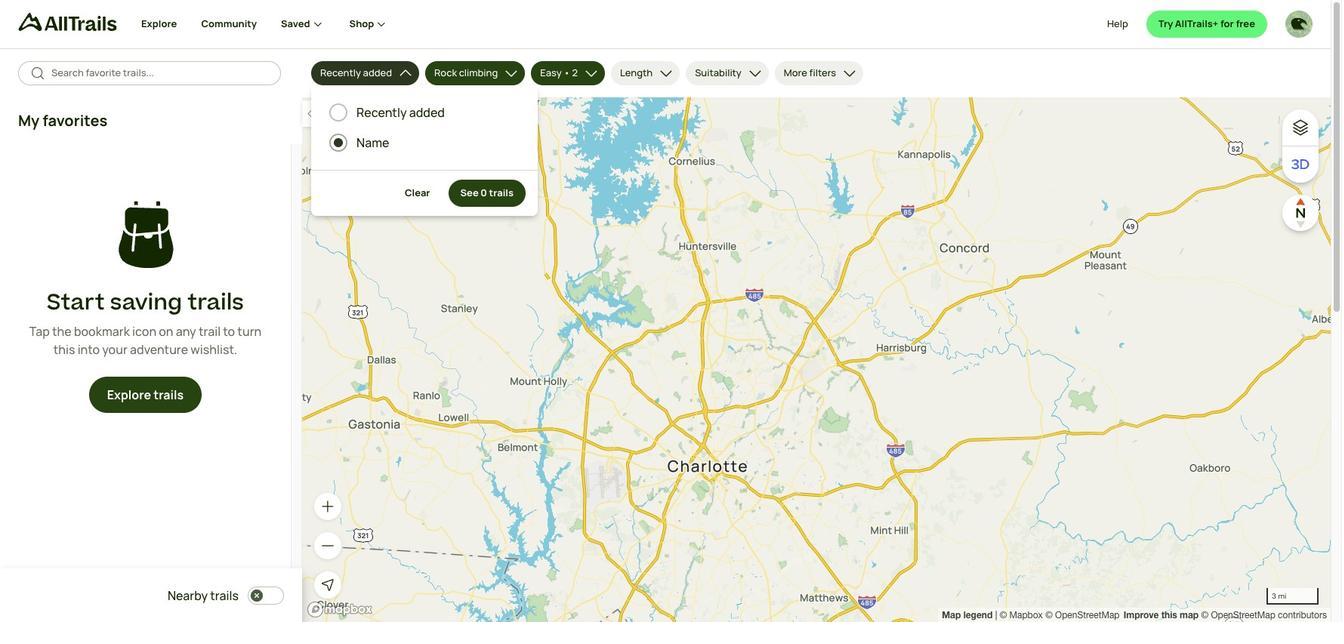 Task type: locate. For each thing, give the bounding box(es) containing it.
saved link
[[281, 0, 325, 48]]

explore
[[141, 17, 177, 30], [107, 387, 151, 404]]

1 horizontal spatial openstreetmap
[[1211, 610, 1276, 621]]

dialog
[[0, 0, 1342, 622]]

try alltrails+ for free link
[[1146, 11, 1267, 38]]

the
[[52, 324, 72, 340]]

added
[[363, 66, 392, 80], [409, 104, 445, 121]]

1 © from the left
[[1000, 610, 1007, 621]]

explore for explore
[[141, 17, 177, 30]]

added down shop button
[[363, 66, 392, 80]]

recently
[[320, 66, 361, 80], [357, 104, 407, 121]]

0 horizontal spatial openstreetmap
[[1055, 610, 1120, 621]]

1 horizontal spatial ©
[[1046, 610, 1053, 621]]

added down rock
[[409, 104, 445, 121]]

free
[[1236, 17, 1255, 30]]

mi
[[1278, 591, 1287, 601]]

©
[[1000, 610, 1007, 621], [1046, 610, 1053, 621], [1201, 610, 1209, 621]]

0 vertical spatial this
[[53, 342, 75, 358]]

trails down "adventure"
[[154, 387, 184, 404]]

more filters
[[784, 66, 836, 80]]

1 vertical spatial explore
[[107, 387, 151, 404]]

clear button
[[393, 180, 442, 207]]

© mapbox link
[[1000, 610, 1043, 621]]

clear
[[405, 186, 430, 200]]

3
[[1272, 591, 1276, 601]]

this left map
[[1162, 610, 1177, 621]]

any
[[176, 324, 196, 340]]

trails up trail
[[188, 287, 244, 319]]

suitability
[[695, 66, 742, 80]]

trails inside button
[[489, 186, 514, 200]]

trail
[[199, 324, 221, 340]]

help
[[1107, 17, 1128, 30]]

trails inside start saving trails tap the bookmark icon on any trail to turn this into your adventure wishlist.
[[188, 287, 244, 319]]

recently added up name
[[357, 104, 445, 121]]

more filters button
[[775, 61, 864, 85]]

recently up name
[[357, 104, 407, 121]]

0 vertical spatial explore
[[141, 17, 177, 30]]

openstreetmap down 3
[[1211, 610, 1276, 621]]

option group containing recently added
[[329, 103, 520, 152]]

into
[[78, 342, 100, 358]]

trails
[[489, 186, 514, 200], [188, 287, 244, 319], [154, 387, 184, 404], [210, 588, 239, 604]]

map region
[[302, 97, 1331, 622]]

0 vertical spatial added
[[363, 66, 392, 80]]

to
[[223, 324, 235, 340]]

openstreetmap
[[1055, 610, 1120, 621], [1211, 610, 1276, 621]]

favorites
[[43, 110, 107, 131]]

1 vertical spatial added
[[409, 104, 445, 121]]

recently inside "button"
[[320, 66, 361, 80]]

explore down your
[[107, 387, 151, 404]]

© openstreetmap contributors link
[[1201, 610, 1327, 621]]

© right map
[[1201, 610, 1209, 621]]

trails right 0
[[489, 186, 514, 200]]

explore up search favorite trails... field
[[141, 17, 177, 30]]

© right |
[[1000, 610, 1007, 621]]

this
[[53, 342, 75, 358], [1162, 610, 1177, 621]]

1 vertical spatial recently added
[[357, 104, 445, 121]]

0 horizontal spatial added
[[363, 66, 392, 80]]

see
[[460, 186, 479, 200]]

recently added button
[[311, 61, 419, 85]]

this inside "list"
[[1162, 610, 1177, 621]]

turn
[[237, 324, 262, 340]]

2 horizontal spatial ©
[[1201, 610, 1209, 621]]

explore inside explore trails button
[[107, 387, 151, 404]]

© openstreetmap link
[[1046, 610, 1120, 621]]

community
[[201, 17, 257, 30]]

icon
[[132, 324, 156, 340]]

© right the mapbox at the bottom
[[1046, 610, 1053, 621]]

map legend link
[[942, 610, 995, 621]]

recently added
[[320, 66, 392, 80], [357, 104, 445, 121]]

1 vertical spatial this
[[1162, 610, 1177, 621]]

rock climbing
[[434, 66, 498, 80]]

improve
[[1124, 610, 1159, 621]]

trails right nearby
[[210, 588, 239, 604]]

filters
[[809, 66, 836, 80]]

rock
[[434, 66, 457, 80]]

legend
[[964, 610, 993, 621]]

zoom map out image
[[320, 539, 335, 554]]

option group
[[329, 103, 520, 152]]

2
[[572, 66, 578, 80]]

try
[[1158, 17, 1173, 30]]

0 vertical spatial recently added
[[320, 66, 392, 80]]

close this dialog image
[[1290, 558, 1305, 574]]

alltrails image
[[18, 13, 117, 31]]

name
[[357, 134, 389, 151]]

0 horizontal spatial ©
[[1000, 610, 1007, 621]]

bookmark
[[74, 324, 130, 340]]

1 vertical spatial recently
[[357, 104, 407, 121]]

1 horizontal spatial added
[[409, 104, 445, 121]]

openstreetmap left improve
[[1055, 610, 1120, 621]]

current location image
[[320, 578, 335, 593]]

•
[[564, 66, 570, 80]]

3 © from the left
[[1201, 610, 1209, 621]]

this down the
[[53, 342, 75, 358]]

1 openstreetmap from the left
[[1055, 610, 1120, 621]]

try alltrails+ for free
[[1158, 17, 1255, 30]]

3 mi
[[1272, 591, 1287, 601]]

wishlist.
[[191, 342, 237, 358]]

0 vertical spatial recently
[[320, 66, 361, 80]]

contributors
[[1278, 610, 1327, 621]]

mapbox
[[1010, 610, 1043, 621]]

recently down shop
[[320, 66, 361, 80]]

1 horizontal spatial this
[[1162, 610, 1177, 621]]

0 horizontal spatial this
[[53, 342, 75, 358]]

your
[[102, 342, 128, 358]]

list containing map legend
[[942, 608, 1327, 622]]

list
[[942, 608, 1327, 622]]

recently added down shop
[[320, 66, 392, 80]]

recently added inside "button"
[[320, 66, 392, 80]]



Task type: describe. For each thing, give the bounding box(es) containing it.
trails inside button
[[154, 387, 184, 404]]

on
[[159, 324, 173, 340]]

adventure
[[130, 342, 188, 358]]

improve this map link
[[1124, 610, 1199, 621]]

|
[[995, 610, 997, 621]]

map legend | © mapbox © openstreetmap improve this map © openstreetmap contributors
[[942, 610, 1327, 621]]

added inside recently added "button"
[[363, 66, 392, 80]]

community link
[[201, 0, 257, 48]]

shop link
[[349, 0, 389, 48]]

saving
[[110, 287, 182, 319]]

tara image
[[1286, 11, 1313, 38]]

length
[[620, 66, 653, 80]]

2 openstreetmap from the left
[[1211, 610, 1276, 621]]

my
[[18, 110, 40, 131]]

easy
[[540, 66, 562, 80]]

reset north and pitch image
[[1286, 198, 1316, 228]]

recently inside option group
[[357, 104, 407, 121]]

easy • 2 button
[[531, 61, 605, 85]]

explore for explore trails
[[107, 387, 151, 404]]

alltrails+
[[1175, 17, 1219, 30]]

see 0 trails
[[460, 186, 514, 200]]

saved button
[[281, 0, 349, 48]]

rock climbing button
[[425, 61, 525, 85]]

tap
[[29, 324, 50, 340]]

see 0 trails button
[[448, 180, 526, 207]]

for
[[1221, 17, 1234, 30]]

start
[[47, 287, 105, 319]]

map
[[942, 610, 961, 621]]

this inside start saving trails tap the bookmark icon on any trail to turn this into your adventure wishlist.
[[53, 342, 75, 358]]

recently added inside option group
[[357, 104, 445, 121]]

map options image
[[1292, 119, 1310, 137]]

alltrails link
[[18, 13, 141, 38]]

map
[[1180, 610, 1199, 621]]

nearby trails
[[168, 588, 239, 604]]

climbing
[[459, 66, 498, 80]]

Search favorite trails... field
[[51, 66, 269, 81]]

2 © from the left
[[1046, 610, 1053, 621]]

saved
[[281, 17, 310, 30]]

start saving trails tap the bookmark icon on any trail to turn this into your adventure wishlist.
[[29, 287, 262, 358]]

explore trails button
[[89, 377, 202, 413]]

zoom map in image
[[320, 499, 335, 514]]

explore link
[[141, 0, 177, 48]]

more
[[784, 66, 807, 80]]

help link
[[1107, 11, 1128, 38]]

0
[[481, 186, 487, 200]]

my favorites
[[18, 110, 107, 131]]

shop
[[349, 17, 374, 30]]

enable 3d map image
[[1292, 156, 1310, 174]]

explore trails
[[107, 387, 184, 404]]

suitability button
[[686, 61, 769, 85]]

shop button
[[349, 0, 389, 48]]

nearby
[[168, 588, 208, 604]]

easy • 2
[[540, 66, 578, 80]]

length button
[[611, 61, 680, 85]]



Task type: vqa. For each thing, say whether or not it's contained in the screenshot.
AllTrails link
yes



